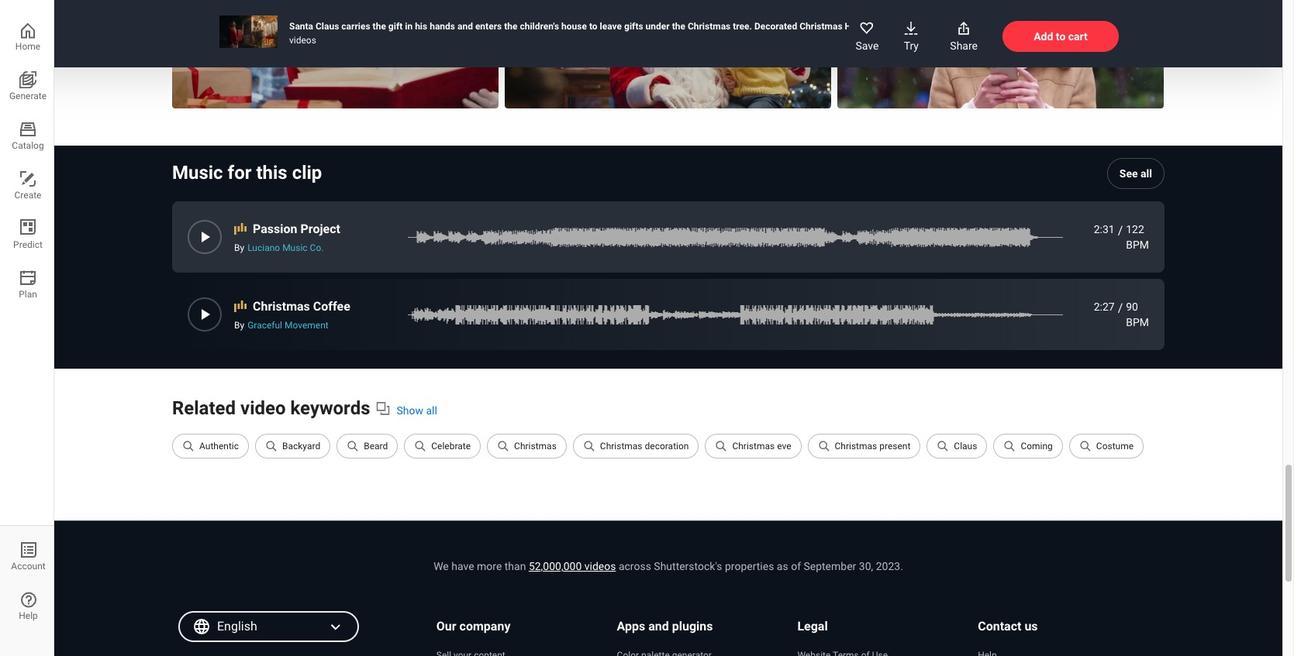 Task type: vqa. For each thing, say whether or not it's contained in the screenshot.
us
yes



Task type: locate. For each thing, give the bounding box(es) containing it.
christmas for christmas present
[[835, 442, 877, 453]]

santa
[[289, 21, 313, 32]]

bpm inside the 2:31 / 122 bpm
[[1126, 239, 1150, 252]]

help
[[19, 611, 38, 622]]

tree.
[[733, 21, 752, 32]]

1 / from the top
[[1118, 224, 1123, 238]]

generate link
[[0, 68, 54, 105]]

30,
[[859, 561, 874, 574]]

create link
[[0, 168, 54, 205]]

christmas eve
[[733, 442, 792, 453]]

by left luciano
[[234, 243, 244, 254]]

by left graceful
[[234, 321, 244, 332]]

0 horizontal spatial and
[[458, 21, 473, 32]]

claus inside button
[[954, 442, 978, 453]]

luciano music co. link
[[244, 242, 324, 255]]

house
[[562, 21, 587, 32]]

share button
[[938, 8, 991, 65]]

costume link
[[1069, 435, 1150, 459]]

the left gift
[[373, 21, 386, 32]]

claus right the santa
[[316, 21, 339, 32]]

christmas inside 'christmas coffee' link
[[253, 300, 310, 314]]

2 bpm from the top
[[1126, 317, 1150, 329]]

save button
[[850, 14, 885, 59]]

and right apps
[[649, 620, 669, 635]]

than
[[505, 561, 526, 574]]

september
[[804, 561, 857, 574]]

home
[[15, 41, 40, 52]]

all right see
[[1141, 168, 1153, 180]]

add
[[1034, 30, 1054, 43]]

1 bpm from the top
[[1126, 239, 1150, 252]]

0 vertical spatial claus
[[316, 21, 339, 32]]

0 vertical spatial tab list
[[0, 19, 54, 316]]

to left the leave on the left top of page
[[589, 21, 598, 32]]

cart
[[1069, 30, 1088, 43]]

christmas present button
[[808, 435, 921, 459]]

under
[[646, 21, 670, 32]]

the
[[373, 21, 386, 32], [504, 21, 518, 32], [672, 21, 686, 32]]

2 tab list from the top
[[0, 526, 54, 657]]

0 vertical spatial bpm
[[1126, 239, 1150, 252]]

christmas decoration
[[600, 442, 689, 453]]

christmas eve link
[[705, 435, 808, 459]]

the right enters
[[504, 21, 518, 32]]

videos down the santa
[[289, 35, 316, 46]]

1 vertical spatial bpm
[[1126, 317, 1150, 329]]

eve
[[777, 442, 792, 453]]

1 horizontal spatial videos
[[585, 561, 616, 574]]

2 horizontal spatial the
[[672, 21, 686, 32]]

account
[[11, 562, 46, 572]]

2 by from the top
[[234, 321, 244, 332]]

as
[[777, 561, 789, 574]]

1 horizontal spatial to
[[1056, 30, 1066, 43]]

contact
[[978, 620, 1022, 635]]

i will tell you but keep it in secret. portrait view of the little blonde girl sitting at the santa knees while sharing secrets with him stock video image
[[505, 0, 831, 109]]

1 the from the left
[[373, 21, 386, 32]]

videos left across
[[585, 561, 616, 574]]

bpm for christmas coffee
[[1126, 317, 1150, 329]]

christmas button
[[487, 435, 567, 459]]

music left for
[[172, 162, 223, 184]]

christmas for christmas eve
[[733, 442, 775, 453]]

warm chill-out track with floating keyboards and synthesizer creating a satisfied mood. image
[[408, 228, 1063, 247]]

to inside santa claus carries the gift in his hands and enters the children's house to leave gifts under the christmas tree. decorated christmas house videos
[[589, 21, 598, 32]]

the right the under
[[672, 21, 686, 32]]

home link
[[0, 19, 54, 56]]

1 horizontal spatial the
[[504, 21, 518, 32]]

/ left 90
[[1118, 301, 1123, 316]]

2 the from the left
[[504, 21, 518, 32]]

see all
[[1120, 168, 1153, 180]]

children's
[[520, 21, 559, 32]]

all right "show"
[[426, 405, 437, 418]]

music down passion project link
[[282, 243, 308, 254]]

0 horizontal spatial all
[[426, 405, 437, 418]]

coming button
[[994, 435, 1063, 459]]

1 vertical spatial claus
[[954, 442, 978, 453]]

beard link
[[337, 435, 404, 459]]

and right 'hands'
[[458, 21, 473, 32]]

/ inside 2:27 / 90 bpm
[[1118, 301, 1123, 316]]

1 vertical spatial videos
[[585, 561, 616, 574]]

plugins
[[672, 620, 713, 635]]

christmas inside christmas present button
[[835, 442, 877, 453]]

1 by from the top
[[234, 243, 244, 254]]

1 horizontal spatial music
[[282, 243, 308, 254]]

0 vertical spatial and
[[458, 21, 473, 32]]

2 / from the top
[[1118, 301, 1123, 316]]

save
[[856, 40, 879, 52]]

for
[[228, 162, 252, 184]]

shutterstock's
[[654, 561, 723, 574]]

0 horizontal spatial videos
[[289, 35, 316, 46]]

2023.
[[876, 561, 904, 574]]

bpm down 90
[[1126, 317, 1150, 329]]

tab list containing home
[[0, 19, 54, 316]]

and inside santa claus carries the gift in his hands and enters the children's house to leave gifts under the christmas tree. decorated christmas house videos
[[458, 21, 473, 32]]

/ left 122
[[1118, 224, 1123, 238]]

christmas inside christmas decoration button
[[600, 442, 643, 453]]

project
[[301, 222, 340, 237]]

tab list
[[0, 19, 54, 316], [0, 526, 54, 657]]

christmas decoration button
[[573, 435, 699, 459]]

52,000,000 videos link
[[529, 561, 616, 574]]

0 vertical spatial all
[[1141, 168, 1153, 180]]

authentic link
[[172, 435, 255, 459]]

bpm down 122
[[1126, 239, 1150, 252]]

christmas inside christmas button
[[514, 442, 557, 453]]

1 vertical spatial by
[[234, 321, 244, 332]]

see all link
[[1107, 159, 1165, 190]]

try
[[904, 40, 919, 52]]

52,000,000
[[529, 561, 582, 574]]

bpm for passion project
[[1126, 239, 1150, 252]]

video
[[240, 398, 286, 420]]

1 horizontal spatial and
[[649, 620, 669, 635]]

and
[[458, 21, 473, 32], [649, 620, 669, 635]]

his
[[415, 21, 428, 32]]

santa claus carries the gift in his hands and enters the children's house to leave gifts under the christmas tree. decorated christmas house image
[[220, 16, 278, 48]]

our
[[437, 620, 457, 635]]

/ inside the 2:31 / 122 bpm
[[1118, 224, 1123, 238]]

all for see all
[[1141, 168, 1153, 180]]

to left cart
[[1056, 30, 1066, 43]]

1 vertical spatial tab list
[[0, 526, 54, 657]]

0 vertical spatial /
[[1118, 224, 1123, 238]]

1 vertical spatial /
[[1118, 301, 1123, 316]]

english
[[217, 620, 257, 635]]

claus
[[316, 21, 339, 32], [954, 442, 978, 453]]

christmas for christmas decoration
[[600, 442, 643, 453]]

plan link
[[0, 267, 54, 304]]

/ for coffee
[[1118, 301, 1123, 316]]

videos
[[289, 35, 316, 46], [585, 561, 616, 574]]

0 vertical spatial music
[[172, 162, 223, 184]]

hands
[[430, 21, 455, 32]]

0 horizontal spatial to
[[589, 21, 598, 32]]

1 tab list from the top
[[0, 19, 54, 316]]

0 horizontal spatial claus
[[316, 21, 339, 32]]

bpm inside 2:27 / 90 bpm
[[1126, 317, 1150, 329]]

related
[[172, 398, 236, 420]]

music
[[172, 162, 223, 184], [282, 243, 308, 254]]

passion project
[[253, 222, 340, 237]]

christmas coffee
[[253, 300, 350, 314]]

catalog
[[12, 140, 44, 151]]

by graceful movement
[[234, 321, 329, 332]]

1 horizontal spatial all
[[1141, 168, 1153, 180]]

1 vertical spatial all
[[426, 405, 437, 418]]

costume button
[[1069, 435, 1144, 459]]

0 vertical spatial videos
[[289, 35, 316, 46]]

christmas inside christmas eve button
[[733, 442, 775, 453]]

legal
[[798, 620, 828, 635]]

christmas present link
[[808, 435, 927, 459]]

0 vertical spatial by
[[234, 243, 244, 254]]

santa claus carries the gift in his hands and enters the children's house to leave gifts under the christmas tree. decorated christmas house videos
[[289, 21, 872, 46]]

claus link
[[927, 435, 994, 459]]

0 horizontal spatial the
[[373, 21, 386, 32]]

1 horizontal spatial claus
[[954, 442, 978, 453]]

predict link
[[0, 217, 54, 254]]

co.
[[310, 243, 324, 254]]

all inside button
[[426, 405, 437, 418]]

claus left coming button
[[954, 442, 978, 453]]

christmas eve button
[[705, 435, 802, 459]]



Task type: describe. For each thing, give the bounding box(es) containing it.
graceful
[[248, 321, 282, 332]]

asset bearded santa claus reading book with lantern while spending time at the room with christmas decorations at the background. holidays spirit concept image
[[172, 0, 499, 109]]

help link
[[0, 589, 54, 626]]

apps and plugins
[[617, 620, 713, 635]]

/ for project
[[1118, 224, 1123, 238]]

related video keywords
[[172, 398, 370, 420]]

copy keywords to clipboard image
[[376, 401, 391, 417]]

christmas for christmas coffee
[[253, 300, 310, 314]]

of
[[791, 561, 801, 574]]

have
[[452, 561, 474, 574]]

in
[[405, 21, 413, 32]]

clip
[[292, 162, 322, 184]]

0 horizontal spatial music
[[172, 162, 223, 184]]

2:31 / 122 bpm
[[1094, 224, 1150, 252]]

present
[[880, 442, 911, 453]]

properties
[[725, 561, 774, 574]]

bearded santa claus reading book with lantern while spending time at the room with christmas decorations at the background. holidays spirit concept stock video image
[[172, 0, 499, 109]]

contact us
[[978, 620, 1038, 635]]

movement
[[285, 321, 329, 332]]

coming link
[[994, 435, 1069, 459]]

generate
[[9, 91, 47, 102]]

across
[[619, 561, 651, 574]]

show all
[[397, 405, 437, 418]]

asset i will tell you but keep it in secret. portrait view of the little blonde girl sitting at the santa knees while sharing secrets with him image
[[505, 0, 831, 109]]

christmas link
[[487, 435, 573, 459]]

by for passion
[[234, 243, 244, 254]]

add to cart
[[1034, 30, 1088, 43]]

beard button
[[337, 435, 398, 459]]

plan
[[19, 289, 37, 300]]

christmas for christmas
[[514, 442, 557, 453]]

tab list containing account
[[0, 526, 54, 657]]

by luciano music co.
[[234, 243, 324, 254]]

share
[[950, 40, 978, 52]]

apps
[[617, 620, 646, 635]]

backyard link
[[255, 435, 337, 459]]

our company
[[437, 620, 511, 635]]

backyard
[[282, 442, 321, 453]]

show all button
[[397, 402, 437, 421]]

decoration
[[645, 442, 689, 453]]

celebrate link
[[404, 435, 487, 459]]

create
[[14, 190, 41, 201]]

carries
[[342, 21, 370, 32]]

company
[[460, 620, 511, 635]]

3 the from the left
[[672, 21, 686, 32]]

account link
[[0, 539, 54, 576]]

authentic
[[199, 442, 239, 453]]

english button
[[178, 612, 359, 643]]

we have more than 52,000,000 videos across shutterstock's properties as of september 30, 2023.
[[434, 561, 904, 574]]

house
[[845, 21, 872, 32]]

claus inside santa claus carries the gift in his hands and enters the children's house to leave gifts under the christmas tree. decorated christmas house videos
[[316, 21, 339, 32]]

gifts
[[624, 21, 643, 32]]

by for christmas
[[234, 321, 244, 332]]

try button
[[898, 14, 926, 59]]

shimmering and punchy, featuring lo-fi piano, percussion, and electronic textures that create a wondrous and heartwarming mood. image
[[408, 306, 1063, 325]]

claus button
[[927, 435, 988, 459]]

costume
[[1097, 442, 1134, 453]]

to inside add to cart button
[[1056, 30, 1066, 43]]

keywords
[[290, 398, 370, 420]]

focused caucasian woman reads message while standing under the falling snow. cheerful santa claus surprises woman with his appearance and gives her gift. happy beautiful woman. stock video image
[[838, 0, 1164, 109]]

catalog link
[[0, 118, 54, 155]]

see
[[1120, 168, 1138, 180]]

graceful movement link
[[244, 320, 329, 332]]

music for this clip
[[172, 162, 322, 184]]

passion
[[253, 222, 297, 237]]

christmas coffee link
[[253, 298, 350, 317]]

show
[[397, 405, 424, 418]]

luciano
[[248, 243, 280, 254]]

all for show all
[[426, 405, 437, 418]]

beard
[[364, 442, 388, 453]]

2:27 / 90 bpm
[[1094, 301, 1150, 329]]

christmas decoration link
[[573, 435, 705, 459]]

celebrate
[[431, 442, 471, 453]]

add to cart button
[[1003, 21, 1119, 52]]

asset focused caucasian woman reads message while standing under the falling snow. cheerful santa claus surprises woman with his appearance and gives her gift. happy beautiful woman. image
[[838, 0, 1164, 109]]

2:31
[[1094, 224, 1115, 236]]

backyard button
[[255, 435, 331, 459]]

2:27
[[1094, 301, 1115, 314]]

decorated
[[755, 21, 798, 32]]

predict
[[13, 240, 43, 251]]

gift
[[388, 21, 403, 32]]

authentic button
[[172, 435, 249, 459]]

90
[[1126, 301, 1139, 314]]

videos inside santa claus carries the gift in his hands and enters the children's house to leave gifts under the christmas tree. decorated christmas house videos
[[289, 35, 316, 46]]

us
[[1025, 620, 1038, 635]]

1 vertical spatial and
[[649, 620, 669, 635]]

coffee
[[313, 300, 350, 314]]

celebrate button
[[404, 435, 481, 459]]

1 vertical spatial music
[[282, 243, 308, 254]]



